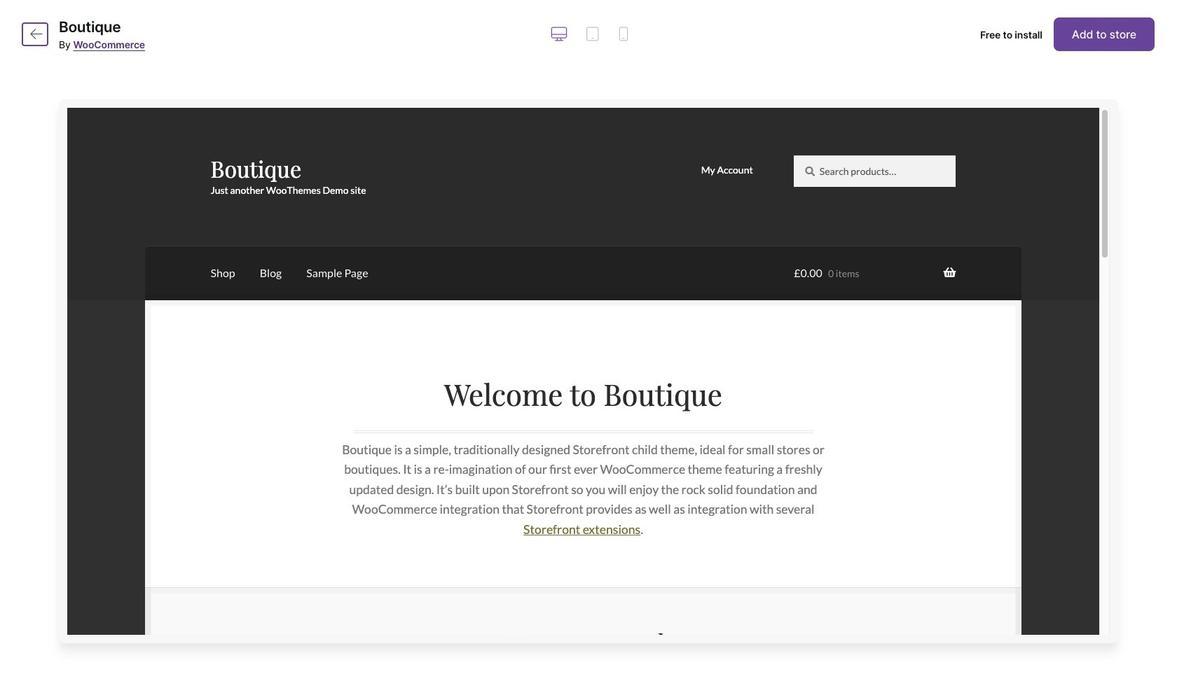 Task type: describe. For each thing, give the bounding box(es) containing it.
file lines image
[[781, 449, 798, 466]]

product header image: image
[[109, 271, 735, 675]]

message image
[[781, 488, 798, 505]]

developed by woocommerce image
[[199, 163, 218, 174]]

theme demo element
[[59, 100, 1119, 644]]

breadcrumb element
[[108, 103, 1069, 116]]

desktop image
[[551, 27, 567, 41]]

globe image
[[785, 597, 796, 608]]



Task type: locate. For each thing, give the bounding box(es) containing it.
search image
[[1011, 39, 1034, 62]]

mobile image
[[618, 27, 629, 41]]

service navigation menu element
[[986, 28, 1069, 73]]

open account menu image
[[1047, 39, 1069, 62]]

circle info image
[[828, 575, 842, 589]]

circle user image
[[781, 469, 798, 485]]

tablet image
[[587, 27, 599, 41]]



Task type: vqa. For each thing, say whether or not it's contained in the screenshot.
the leftmost external link icon
no



